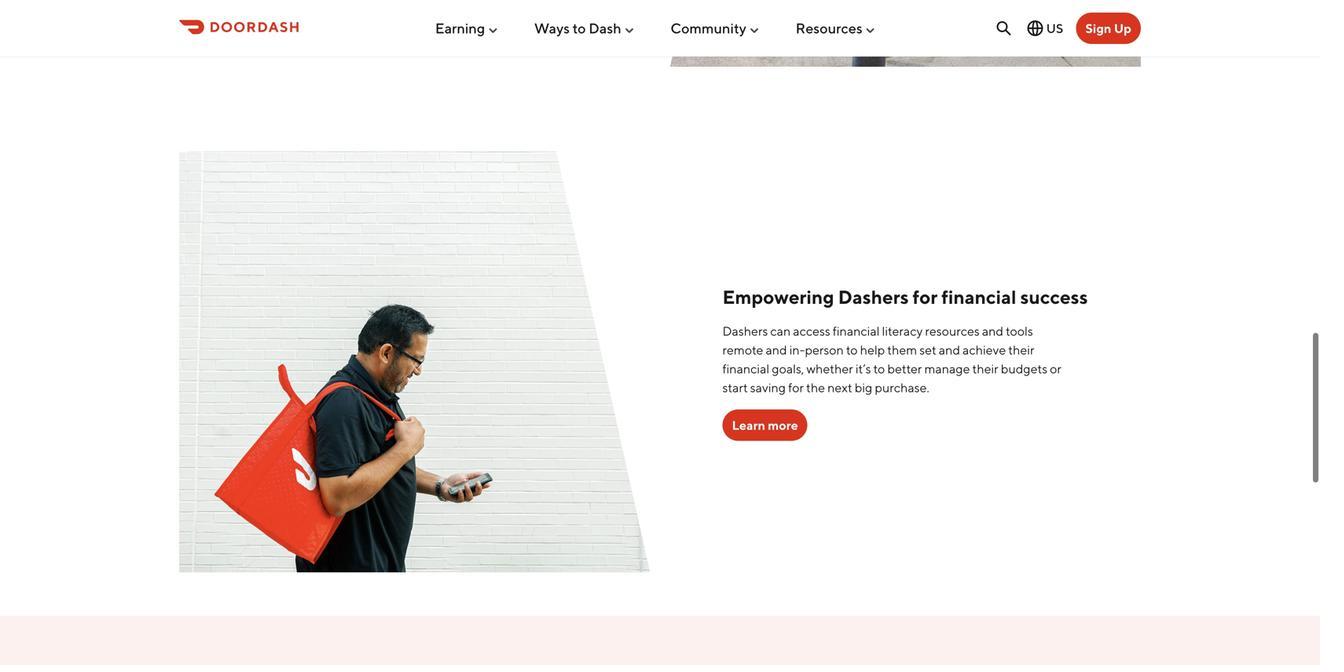 Task type: vqa. For each thing, say whether or not it's contained in the screenshot.
'community'
yes



Task type: locate. For each thing, give the bounding box(es) containing it.
0 vertical spatial dashers
[[838, 286, 909, 308]]

for
[[913, 286, 938, 308], [788, 380, 804, 395]]

2 horizontal spatial financial
[[942, 286, 1017, 308]]

next
[[828, 380, 852, 395]]

financial up help at the bottom right of page
[[833, 324, 880, 339]]

to right 'it's'
[[874, 362, 885, 376]]

us
[[1046, 21, 1064, 36]]

0 vertical spatial financial
[[942, 286, 1017, 308]]

resources link
[[796, 13, 877, 43]]

resources
[[925, 324, 980, 339]]

dashers
[[838, 286, 909, 308], [723, 324, 768, 339]]

financial for access
[[833, 324, 880, 339]]

better
[[887, 362, 922, 376]]

start
[[723, 380, 748, 395]]

saving
[[750, 380, 786, 395]]

goals,
[[772, 362, 804, 376]]

0 vertical spatial for
[[913, 286, 938, 308]]

for left the on the bottom right
[[788, 380, 804, 395]]

earning link
[[435, 13, 499, 43]]

ways to dash
[[534, 20, 621, 37]]

dashers up remote
[[723, 324, 768, 339]]

community
[[671, 20, 747, 37]]

for up literacy
[[913, 286, 938, 308]]

their down tools
[[1008, 343, 1035, 358]]

1 vertical spatial financial
[[833, 324, 880, 339]]

dashers up literacy
[[838, 286, 909, 308]]

to
[[573, 20, 586, 37], [846, 343, 858, 358], [874, 362, 885, 376]]

0 horizontal spatial their
[[972, 362, 999, 376]]

learn more
[[732, 418, 798, 433]]

1 vertical spatial dashers
[[723, 324, 768, 339]]

success
[[1020, 286, 1088, 308]]

it's
[[856, 362, 871, 376]]

up
[[1114, 21, 1132, 36]]

1 horizontal spatial and
[[939, 343, 960, 358]]

financial
[[942, 286, 1017, 308], [833, 324, 880, 339], [723, 362, 770, 376]]

sign
[[1086, 21, 1112, 36]]

1 horizontal spatial financial
[[833, 324, 880, 339]]

help
[[860, 343, 885, 358]]

more
[[768, 418, 798, 433]]

0 horizontal spatial dashers
[[723, 324, 768, 339]]

sign up
[[1086, 21, 1132, 36]]

0 horizontal spatial for
[[788, 380, 804, 395]]

1 horizontal spatial their
[[1008, 343, 1035, 358]]

and up the manage
[[939, 343, 960, 358]]

and up achieve
[[982, 324, 1004, 339]]

and
[[982, 324, 1004, 339], [766, 343, 787, 358], [939, 343, 960, 358]]

1 vertical spatial to
[[846, 343, 858, 358]]

or
[[1050, 362, 1062, 376]]

and down can
[[766, 343, 787, 358]]

their
[[1008, 343, 1035, 358], [972, 362, 999, 376]]

to left help at the bottom right of page
[[846, 343, 858, 358]]

1 vertical spatial their
[[972, 362, 999, 376]]

1 vertical spatial for
[[788, 380, 804, 395]]

1 horizontal spatial for
[[913, 286, 938, 308]]

financial down remote
[[723, 362, 770, 376]]

0 horizontal spatial financial
[[723, 362, 770, 376]]

literacy
[[882, 324, 923, 339]]

in-
[[790, 343, 805, 358]]

0 vertical spatial to
[[573, 20, 586, 37]]

2 horizontal spatial to
[[874, 362, 885, 376]]

their down achieve
[[972, 362, 999, 376]]

the
[[806, 380, 825, 395]]

to left dash
[[573, 20, 586, 37]]

sign up button
[[1076, 13, 1141, 44]]

financial up resources at the right of page
[[942, 286, 1017, 308]]

dashers can access financial literacy resources and tools remote and in-person to help them set and achieve their financial goals, whether it's to better manage their budgets or start saving for the next big purchase.
[[723, 324, 1062, 395]]

1 horizontal spatial to
[[846, 343, 858, 358]]



Task type: describe. For each thing, give the bounding box(es) containing it.
earning
[[435, 20, 485, 37]]

whether
[[807, 362, 853, 376]]

remote
[[723, 343, 763, 358]]

dashers inside dashers can access financial literacy resources and tools remote and in-person to help them set and achieve their financial goals, whether it's to better manage their budgets or start saving for the next big purchase.
[[723, 324, 768, 339]]

achieve
[[963, 343, 1006, 358]]

them
[[887, 343, 917, 358]]

tools
[[1006, 324, 1033, 339]]

ways to dash link
[[534, 13, 636, 43]]

0 horizontal spatial to
[[573, 20, 586, 37]]

learn
[[732, 418, 765, 433]]

purchase.
[[875, 380, 929, 395]]

learn more link
[[723, 410, 808, 441]]

for inside dashers can access financial literacy resources and tools remote and in-person to help them set and achieve their financial goals, whether it's to better manage their budgets or start saving for the next big purchase.
[[788, 380, 804, 395]]

person
[[805, 343, 844, 358]]

access
[[793, 324, 830, 339]]

2 horizontal spatial and
[[982, 324, 1004, 339]]

financial for for
[[942, 286, 1017, 308]]

big
[[855, 380, 873, 395]]

0 vertical spatial their
[[1008, 343, 1035, 358]]

empowering dashers for financial success
[[723, 286, 1088, 308]]

dash
[[589, 20, 621, 37]]

set
[[920, 343, 937, 358]]

can
[[770, 324, 791, 339]]

globe line image
[[1026, 19, 1045, 38]]

community link
[[671, 13, 761, 43]]

resources
[[796, 20, 863, 37]]

empowering
[[723, 286, 834, 308]]

1 horizontal spatial dashers
[[838, 286, 909, 308]]

manage
[[925, 362, 970, 376]]

twocolumnfeature dx8 image
[[670, 0, 1141, 67]]

0 horizontal spatial and
[[766, 343, 787, 358]]

dx spotlight alfonso3 image
[[179, 151, 651, 573]]

ways
[[534, 20, 570, 37]]

2 vertical spatial financial
[[723, 362, 770, 376]]

budgets
[[1001, 362, 1048, 376]]

2 vertical spatial to
[[874, 362, 885, 376]]



